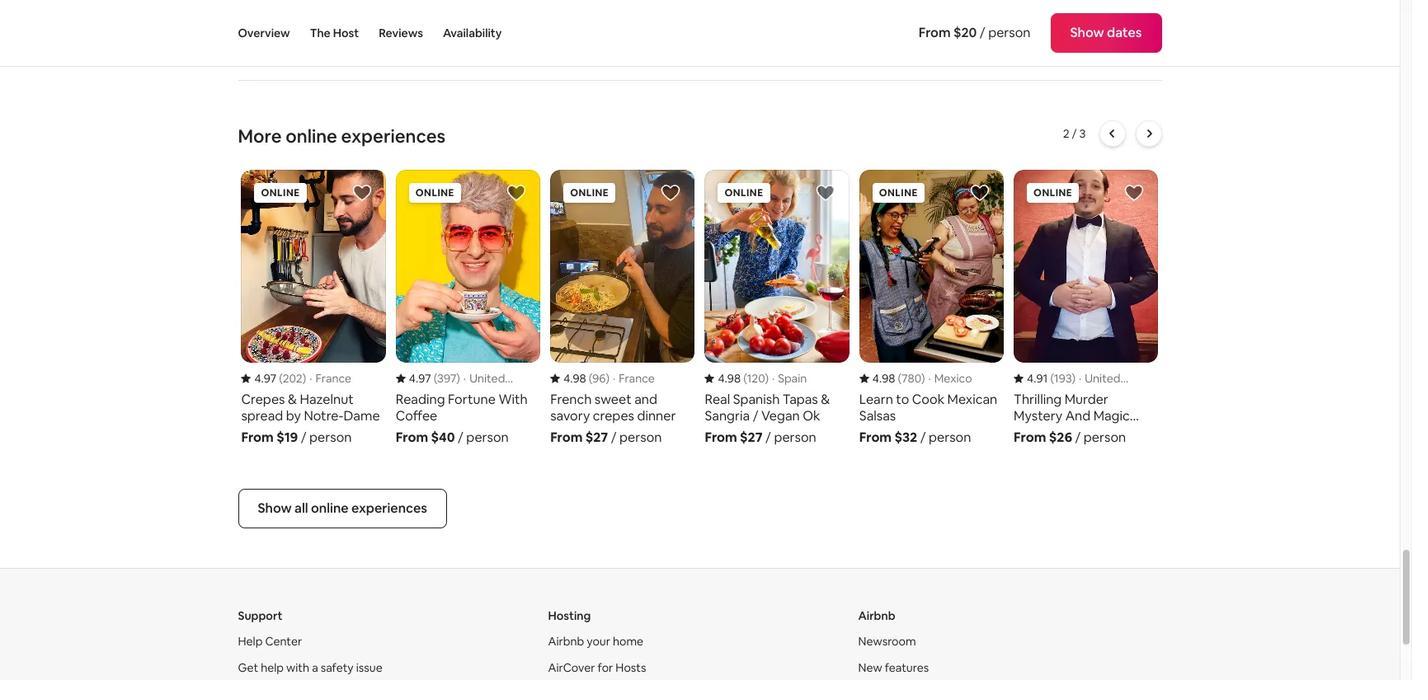 Task type: vqa. For each thing, say whether or not it's contained in the screenshot.
2nd issued from the bottom
no



Task type: describe. For each thing, give the bounding box(es) containing it.
french sweet and savory crepes dinner group
[[550, 170, 695, 446]]

· spain
[[772, 371, 807, 386]]

120
[[747, 371, 765, 386]]

help
[[261, 661, 284, 675]]

4.98 ( 96 )
[[564, 371, 610, 386]]

reading fortune with coffee group
[[396, 170, 541, 446]]

get help with a safety issue link
[[238, 661, 383, 675]]

0 vertical spatial experiences
[[341, 125, 446, 148]]

reviews button
[[379, 0, 423, 66]]

get
[[238, 661, 258, 675]]

rating 4.91 out of 5; 193 reviews image
[[1014, 371, 1076, 386]]

4.97 ( 202 )
[[255, 371, 306, 386]]

from for 4.97 ( 202 )
[[241, 429, 274, 446]]

· inside reading fortune with coffee group
[[464, 371, 466, 386]]

help center link
[[238, 634, 302, 649]]

) for 4.98 ( 120 )
[[765, 371, 769, 386]]

person for 4.98 ( 780 )
[[929, 429, 971, 446]]

· for 4.97 ( 202 )
[[310, 371, 312, 386]]

$32
[[895, 429, 918, 446]]

france for from $27 / person
[[619, 371, 655, 386]]

· for 4.98 ( 120 )
[[772, 371, 775, 386]]

4.98 for 4.98 ( 780 )
[[873, 371, 896, 386]]

all
[[295, 500, 308, 517]]

center
[[265, 634, 302, 649]]

online inside show all online experiences "link"
[[311, 500, 349, 517]]

hosts
[[616, 661, 646, 675]]

get help with a safety issue
[[238, 661, 383, 675]]

save this experience image for from $26 / person
[[1125, 183, 1145, 203]]

person for 4.97 ( 397 )
[[466, 429, 509, 446]]

host
[[333, 26, 359, 40]]

4.98 ( 780 )
[[873, 371, 925, 386]]

rating 4.98 out of 5; 96 reviews image
[[550, 371, 610, 386]]

airbnb for airbnb
[[858, 609, 896, 624]]

show all online experiences link
[[238, 489, 447, 529]]

your
[[587, 634, 610, 649]]

193
[[1054, 371, 1072, 386]]

real spanish tapas & sangria / vegan ok group
[[705, 170, 850, 446]]

/ for 4.98 ( 96 )
[[611, 429, 617, 446]]

aircover
[[548, 661, 595, 675]]

save this experience image for from $27 / person
[[816, 183, 836, 203]]

from $40 / person
[[396, 429, 509, 446]]

) for 4.97 ( 202 )
[[303, 371, 306, 386]]

safety
[[321, 661, 354, 675]]

) for 4.91 ( 193 )
[[1072, 371, 1076, 386]]

show dates link
[[1051, 13, 1162, 53]]

more online experiences
[[238, 125, 446, 148]]

$19
[[276, 429, 298, 446]]

3
[[1080, 126, 1086, 141]]

save this experience image for from $19 / person
[[352, 183, 372, 203]]

from $32 / person
[[860, 429, 971, 446]]

$20
[[954, 24, 977, 41]]

the
[[310, 26, 331, 40]]

show all online experiences
[[258, 500, 427, 517]]

save this experience image for from $40 / person
[[507, 183, 526, 203]]

· inside thrilling murder mystery and magic show group
[[1079, 371, 1082, 386]]

overview
[[238, 26, 290, 40]]

aircover for hosts link
[[548, 661, 646, 675]]

new features
[[858, 661, 929, 675]]

( for 780
[[898, 371, 902, 386]]

newsroom link
[[858, 634, 916, 649]]

/ for 4.98 ( 780 )
[[921, 429, 926, 446]]

person for 4.98 ( 96 )
[[620, 429, 662, 446]]

overview button
[[238, 0, 290, 66]]

( for 202
[[279, 371, 283, 386]]

spain
[[778, 371, 807, 386]]

( for 120
[[743, 371, 747, 386]]

from for 4.98 ( 96 )
[[550, 429, 583, 446]]

/ for 4.97 ( 202 )
[[301, 429, 307, 446]]

rating 4.98 out of 5; 780 reviews image
[[860, 371, 925, 386]]

4.91 ( 193 )
[[1027, 371, 1076, 386]]

/ for 4.91 ( 193 )
[[1075, 429, 1081, 446]]

show dates
[[1071, 24, 1142, 41]]

from for 4.91 ( 193 )
[[1014, 429, 1047, 446]]



Task type: locate. For each thing, give the bounding box(es) containing it.
from $27 / person inside french sweet and savory crepes dinner group
[[550, 429, 662, 446]]

·
[[310, 371, 312, 386], [464, 371, 466, 386], [613, 371, 616, 386], [772, 371, 775, 386], [929, 371, 931, 386], [1079, 371, 1082, 386]]

4.98 ( 120 )
[[718, 371, 769, 386]]

airbnb your home link
[[548, 634, 644, 649]]

new features link
[[858, 661, 929, 675]]

4 save this experience image from the left
[[970, 183, 990, 203]]

mexico
[[935, 371, 972, 386]]

4 ( from the left
[[743, 371, 747, 386]]

1 france from the left
[[316, 371, 352, 386]]

1 horizontal spatial france
[[619, 371, 655, 386]]

5 · from the left
[[929, 371, 931, 386]]

· right 780 at the bottom right of the page
[[929, 371, 931, 386]]

/
[[980, 24, 986, 41], [1072, 126, 1077, 141], [301, 429, 307, 446], [458, 429, 464, 446], [611, 429, 617, 446], [766, 429, 771, 446], [921, 429, 926, 446], [1075, 429, 1081, 446]]

availability
[[443, 26, 502, 40]]

· france right 202 at left bottom
[[310, 371, 352, 386]]

from left $26
[[1014, 429, 1047, 446]]

3 ( from the left
[[589, 371, 593, 386]]

1 vertical spatial experiences
[[351, 500, 427, 517]]

online
[[286, 125, 337, 148], [311, 500, 349, 517]]

person inside crepes & hazelnut spread by notre-dame group
[[309, 429, 352, 446]]

0 vertical spatial online
[[286, 125, 337, 148]]

1 save this experience image from the left
[[352, 183, 372, 203]]

) inside french sweet and savory crepes dinner group
[[606, 371, 610, 386]]

airbnb down "hosting"
[[548, 634, 584, 649]]

from $27 / person
[[550, 429, 662, 446], [705, 429, 817, 446]]

experiences
[[341, 125, 446, 148], [351, 500, 427, 517]]

· france for from $19 / person
[[310, 371, 352, 386]]

from down "rating 4.98 out of 5; 120 reviews" image
[[705, 429, 737, 446]]

4.97 inside crepes & hazelnut spread by notre-dame group
[[255, 371, 277, 386]]

0 vertical spatial airbnb
[[858, 609, 896, 624]]

4.98 inside real spanish tapas & sangria / vegan ok 'group'
[[718, 371, 741, 386]]

/ inside thrilling murder mystery and magic show group
[[1075, 429, 1081, 446]]

france inside french sweet and savory crepes dinner group
[[619, 371, 655, 386]]

from $27 / person inside real spanish tapas & sangria / vegan ok 'group'
[[705, 429, 817, 446]]

from inside the learn to cook mexican salsas group
[[860, 429, 892, 446]]

( inside thrilling murder mystery and magic show group
[[1051, 371, 1054, 386]]

from left $32
[[860, 429, 892, 446]]

show
[[1071, 24, 1104, 41], [258, 500, 292, 517]]

person for 4.91 ( 193 )
[[1084, 429, 1126, 446]]

3 · from the left
[[613, 371, 616, 386]]

/ inside reading fortune with coffee group
[[458, 429, 464, 446]]

96
[[593, 371, 606, 386]]

2 horizontal spatial 4.98
[[873, 371, 896, 386]]

( inside reading fortune with coffee group
[[434, 371, 437, 386]]

0 horizontal spatial save this experience image
[[816, 183, 836, 203]]

2 save this experience image from the left
[[1125, 183, 1145, 203]]

from left $19
[[241, 429, 274, 446]]

person
[[989, 24, 1031, 41], [309, 429, 352, 446], [466, 429, 509, 446], [620, 429, 662, 446], [774, 429, 817, 446], [929, 429, 971, 446], [1084, 429, 1126, 446]]

2 / 3
[[1063, 126, 1086, 141]]

more
[[238, 125, 282, 148]]

1 horizontal spatial 4.98
[[718, 371, 741, 386]]

) inside the learn to cook mexican salsas group
[[922, 371, 925, 386]]

crepes & hazelnut spread by notre-dame group
[[241, 170, 386, 446]]

6 ( from the left
[[1051, 371, 1054, 386]]

4.98 left "96"
[[564, 371, 586, 386]]

features
[[885, 661, 929, 675]]

support
[[238, 609, 283, 624]]

from $27 / person for 96
[[550, 429, 662, 446]]

4.98
[[564, 371, 586, 386], [718, 371, 741, 386], [873, 371, 896, 386]]

· france right "96"
[[613, 371, 655, 386]]

france for from $19 / person
[[316, 371, 352, 386]]

$27
[[586, 429, 608, 446], [740, 429, 763, 446]]

· for 4.98 ( 96 )
[[613, 371, 616, 386]]

from $27 / person down "96"
[[550, 429, 662, 446]]

for
[[598, 661, 613, 675]]

person inside reading fortune with coffee group
[[466, 429, 509, 446]]

with
[[286, 661, 309, 675]]

$27 for 96
[[586, 429, 608, 446]]

· right 193
[[1079, 371, 1082, 386]]

france
[[316, 371, 352, 386], [619, 371, 655, 386]]

2 ) from the left
[[457, 371, 460, 386]]

from $20 / person
[[919, 24, 1031, 41]]

2
[[1063, 126, 1070, 141]]

4.98 inside french sweet and savory crepes dinner group
[[564, 371, 586, 386]]

$40
[[431, 429, 455, 446]]

from inside real spanish tapas & sangria / vegan ok 'group'
[[705, 429, 737, 446]]

$27 down 120
[[740, 429, 763, 446]]

· right 202 at left bottom
[[310, 371, 312, 386]]

2 save this experience image from the left
[[507, 183, 526, 203]]

airbnb
[[858, 609, 896, 624], [548, 634, 584, 649]]

1 horizontal spatial show
[[1071, 24, 1104, 41]]

from
[[919, 24, 951, 41], [241, 429, 274, 446], [396, 429, 428, 446], [550, 429, 583, 446], [705, 429, 737, 446], [860, 429, 892, 446], [1014, 429, 1047, 446]]

1 $27 from the left
[[586, 429, 608, 446]]

· right "96"
[[613, 371, 616, 386]]

aircover for hosts
[[548, 661, 646, 675]]

$26
[[1049, 429, 1073, 446]]

show for show all online experiences
[[258, 500, 292, 517]]

2 · from the left
[[464, 371, 466, 386]]

4.91
[[1027, 371, 1048, 386]]

( inside the learn to cook mexican salsas group
[[898, 371, 902, 386]]

· france for from $27 / person
[[613, 371, 655, 386]]

0 horizontal spatial from $27 / person
[[550, 429, 662, 446]]

0 horizontal spatial 4.97
[[255, 371, 277, 386]]

2 4.97 from the left
[[409, 371, 431, 386]]

· france inside crepes & hazelnut spread by notre-dame group
[[310, 371, 352, 386]]

) inside real spanish tapas & sangria / vegan ok 'group'
[[765, 371, 769, 386]]

2 france from the left
[[619, 371, 655, 386]]

rating 4.97 out of 5; 397 reviews image
[[396, 371, 460, 386]]

4 ) from the left
[[765, 371, 769, 386]]

397
[[437, 371, 457, 386]]

4.98 for 4.98 ( 120 )
[[718, 371, 741, 386]]

person inside the learn to cook mexican salsas group
[[929, 429, 971, 446]]

5 ) from the left
[[922, 371, 925, 386]]

1 horizontal spatial $27
[[740, 429, 763, 446]]

4.97 for $40
[[409, 371, 431, 386]]

0 horizontal spatial 4.98
[[564, 371, 586, 386]]

( inside french sweet and savory crepes dinner group
[[589, 371, 593, 386]]

( inside real spanish tapas & sangria / vegan ok 'group'
[[743, 371, 747, 386]]

3 save this experience image from the left
[[661, 183, 681, 203]]

france inside crepes & hazelnut spread by notre-dame group
[[316, 371, 352, 386]]

1 horizontal spatial airbnb
[[858, 609, 896, 624]]

4.97 left 397
[[409, 371, 431, 386]]

the host button
[[310, 0, 359, 66]]

) inside crepes & hazelnut spread by notre-dame group
[[303, 371, 306, 386]]

airbnb your home
[[548, 634, 644, 649]]

2 4.98 from the left
[[718, 371, 741, 386]]

4.98 left 120
[[718, 371, 741, 386]]

from for 4.98 ( 120 )
[[705, 429, 737, 446]]

/ inside crepes & hazelnut spread by notre-dame group
[[301, 429, 307, 446]]

( for 193
[[1051, 371, 1054, 386]]

1 vertical spatial online
[[311, 500, 349, 517]]

· inside french sweet and savory crepes dinner group
[[613, 371, 616, 386]]

6 · from the left
[[1079, 371, 1082, 386]]

780
[[902, 371, 922, 386]]

help
[[238, 634, 263, 649]]

0 horizontal spatial $27
[[586, 429, 608, 446]]

6 ) from the left
[[1072, 371, 1076, 386]]

person inside thrilling murder mystery and magic show group
[[1084, 429, 1126, 446]]

) for 4.98 ( 96 )
[[606, 371, 610, 386]]

0 horizontal spatial airbnb
[[548, 634, 584, 649]]

5 ( from the left
[[898, 371, 902, 386]]

/ inside the learn to cook mexican salsas group
[[921, 429, 926, 446]]

/ inside 'group'
[[766, 429, 771, 446]]

3 4.98 from the left
[[873, 371, 896, 386]]

a
[[312, 661, 318, 675]]

1 save this experience image from the left
[[816, 183, 836, 203]]

· mexico
[[929, 371, 972, 386]]

save this experience image inside thrilling murder mystery and magic show group
[[1125, 183, 1145, 203]]

· inside the learn to cook mexican salsas group
[[929, 371, 931, 386]]

) for 4.97 ( 397 )
[[457, 371, 460, 386]]

1 · from the left
[[310, 371, 312, 386]]

save this experience image for from $27 / person
[[661, 183, 681, 203]]

4.98 left 780 at the bottom right of the page
[[873, 371, 896, 386]]

save this experience image for from $32 / person
[[970, 183, 990, 203]]

home
[[613, 634, 644, 649]]

airbnb up newsroom link
[[858, 609, 896, 624]]

· right 120
[[772, 371, 775, 386]]

show for show dates
[[1071, 24, 1104, 41]]

from for 4.98 ( 780 )
[[860, 429, 892, 446]]

( inside crepes & hazelnut spread by notre-dame group
[[279, 371, 283, 386]]

show left the dates
[[1071, 24, 1104, 41]]

rating 4.98 out of 5; 120 reviews image
[[705, 371, 769, 386]]

help center
[[238, 634, 302, 649]]

) inside thrilling murder mystery and magic show group
[[1072, 371, 1076, 386]]

france right "96"
[[619, 371, 655, 386]]

4.98 for 4.98 ( 96 )
[[564, 371, 586, 386]]

reviews
[[379, 26, 423, 40]]

hosting
[[548, 609, 591, 624]]

1 horizontal spatial · france
[[613, 371, 655, 386]]

1 4.98 from the left
[[564, 371, 586, 386]]

4.97 for $19
[[255, 371, 277, 386]]

1 horizontal spatial from $27 / person
[[705, 429, 817, 446]]

from $19 / person
[[241, 429, 352, 446]]

france right 202 at left bottom
[[316, 371, 352, 386]]

from $27 / person for 120
[[705, 429, 817, 446]]

2 · france from the left
[[613, 371, 655, 386]]

from $27 / person down 120
[[705, 429, 817, 446]]

from left $20
[[919, 24, 951, 41]]

$27 down "96"
[[586, 429, 608, 446]]

$27 for 120
[[740, 429, 763, 446]]

· for 4.98 ( 780 )
[[929, 371, 931, 386]]

0 horizontal spatial · france
[[310, 371, 352, 386]]

thrilling murder mystery and magic show group
[[1014, 170, 1159, 446]]

save this experience image inside real spanish tapas & sangria / vegan ok 'group'
[[816, 183, 836, 203]]

· france
[[310, 371, 352, 386], [613, 371, 655, 386]]

) inside reading fortune with coffee group
[[457, 371, 460, 386]]

from for 4.97 ( 397 )
[[396, 429, 428, 446]]

from inside french sweet and savory crepes dinner group
[[550, 429, 583, 446]]

4.97 left 202 at left bottom
[[255, 371, 277, 386]]

person inside french sweet and savory crepes dinner group
[[620, 429, 662, 446]]

from inside thrilling murder mystery and magic show group
[[1014, 429, 1047, 446]]

from $26 / person
[[1014, 429, 1126, 446]]

4.97 inside reading fortune with coffee group
[[409, 371, 431, 386]]

learn to cook mexican salsas group
[[860, 170, 1004, 446]]

3 ) from the left
[[606, 371, 610, 386]]

from inside crepes & hazelnut spread by notre-dame group
[[241, 429, 274, 446]]

new
[[858, 661, 883, 675]]

dates
[[1107, 24, 1142, 41]]

/ inside french sweet and savory crepes dinner group
[[611, 429, 617, 446]]

issue
[[356, 661, 383, 675]]

online right all
[[311, 500, 349, 517]]

/ for 4.97 ( 397 )
[[458, 429, 464, 446]]

· right 397
[[464, 371, 466, 386]]

from inside reading fortune with coffee group
[[396, 429, 428, 446]]

$27 inside real spanish tapas & sangria / vegan ok 'group'
[[740, 429, 763, 446]]

( for 96
[[589, 371, 593, 386]]

1 vertical spatial show
[[258, 500, 292, 517]]

$27 inside french sweet and savory crepes dinner group
[[586, 429, 608, 446]]

2 $27 from the left
[[740, 429, 763, 446]]

2 from $27 / person from the left
[[705, 429, 817, 446]]

show inside "link"
[[258, 500, 292, 517]]

4 · from the left
[[772, 371, 775, 386]]

4.98 inside the learn to cook mexican salsas group
[[873, 371, 896, 386]]

availability button
[[443, 0, 502, 66]]

· inside crepes & hazelnut spread by notre-dame group
[[310, 371, 312, 386]]

202
[[283, 371, 303, 386]]

· france inside french sweet and savory crepes dinner group
[[613, 371, 655, 386]]

1 · france from the left
[[310, 371, 352, 386]]

online right the more at top
[[286, 125, 337, 148]]

1 ( from the left
[[279, 371, 283, 386]]

newsroom
[[858, 634, 916, 649]]

4.97
[[255, 371, 277, 386], [409, 371, 431, 386]]

the host
[[310, 26, 359, 40]]

from left $40
[[396, 429, 428, 446]]

rating 4.97 out of 5; 202 reviews image
[[241, 371, 306, 386]]

person inside real spanish tapas & sangria / vegan ok 'group'
[[774, 429, 817, 446]]

from down rating 4.98 out of 5; 96 reviews image on the left of the page
[[550, 429, 583, 446]]

save this experience image
[[352, 183, 372, 203], [507, 183, 526, 203], [661, 183, 681, 203], [970, 183, 990, 203]]

1 4.97 from the left
[[255, 371, 277, 386]]

4.97 ( 397 )
[[409, 371, 460, 386]]

( for 397
[[434, 371, 437, 386]]

person for 4.97 ( 202 )
[[309, 429, 352, 446]]

(
[[279, 371, 283, 386], [434, 371, 437, 386], [589, 371, 593, 386], [743, 371, 747, 386], [898, 371, 902, 386], [1051, 371, 1054, 386]]

/ for 4.98 ( 120 )
[[766, 429, 771, 446]]

1 ) from the left
[[303, 371, 306, 386]]

) for 4.98 ( 780 )
[[922, 371, 925, 386]]

· inside real spanish tapas & sangria / vegan ok 'group'
[[772, 371, 775, 386]]

airbnb for airbnb your home
[[548, 634, 584, 649]]

1 horizontal spatial 4.97
[[409, 371, 431, 386]]

)
[[303, 371, 306, 386], [457, 371, 460, 386], [606, 371, 610, 386], [765, 371, 769, 386], [922, 371, 925, 386], [1072, 371, 1076, 386]]

person for 4.98 ( 120 )
[[774, 429, 817, 446]]

1 from $27 / person from the left
[[550, 429, 662, 446]]

save this experience image
[[816, 183, 836, 203], [1125, 183, 1145, 203]]

0 vertical spatial show
[[1071, 24, 1104, 41]]

0 horizontal spatial france
[[316, 371, 352, 386]]

experiences inside "link"
[[351, 500, 427, 517]]

1 vertical spatial airbnb
[[548, 634, 584, 649]]

1 horizontal spatial save this experience image
[[1125, 183, 1145, 203]]

0 horizontal spatial show
[[258, 500, 292, 517]]

2 ( from the left
[[434, 371, 437, 386]]

show left all
[[258, 500, 292, 517]]



